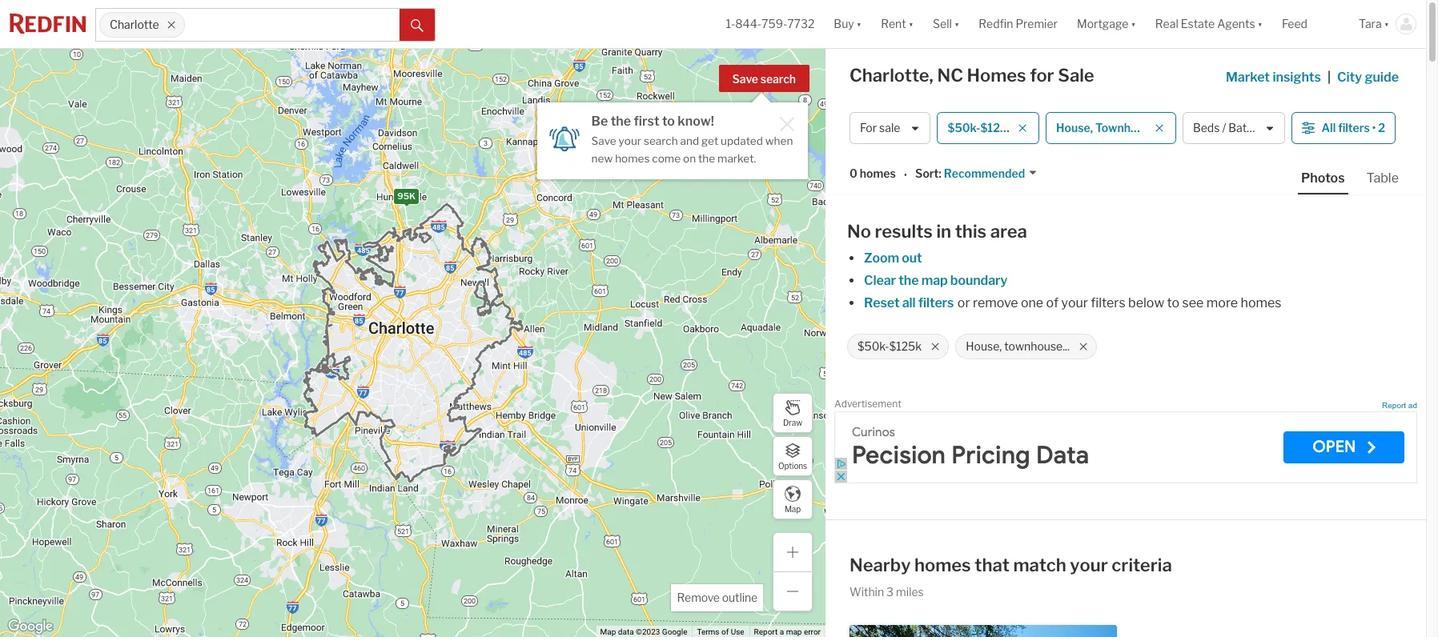Task type: vqa. For each thing, say whether or not it's contained in the screenshot.
City
yes



Task type: describe. For each thing, give the bounding box(es) containing it.
0
[[850, 167, 858, 181]]

2 vertical spatial your
[[1071, 555, 1109, 576]]

out
[[902, 251, 923, 266]]

for sale
[[860, 121, 901, 135]]

7732
[[788, 17, 815, 31]]

more
[[1207, 296, 1239, 311]]

photos button
[[1299, 170, 1364, 195]]

rent ▾
[[881, 17, 914, 31]]

come
[[652, 152, 681, 165]]

map data ©2023 google
[[601, 628, 688, 637]]

townhouse,
[[1096, 121, 1160, 135]]

report ad
[[1383, 401, 1418, 410]]

to inside 'zoom out clear the map boundary reset all filters or remove one of your filters below to see more homes'
[[1168, 296, 1180, 311]]

clear the map boundary button
[[864, 273, 1009, 288]]

map for map
[[785, 504, 801, 514]]

$50k- for remove $50k-$125k icon
[[858, 340, 890, 354]]

ad
[[1409, 401, 1418, 410]]

miles
[[897, 586, 924, 599]]

reset all filters button
[[864, 296, 955, 311]]

mortgage ▾ button
[[1068, 0, 1146, 48]]

market insights link
[[1226, 52, 1322, 87]]

buy ▾ button
[[834, 0, 862, 48]]

sort
[[916, 167, 939, 181]]

▾ for mortgage ▾
[[1132, 17, 1137, 31]]

buy
[[834, 17, 855, 31]]

beds / baths
[[1194, 121, 1260, 135]]

reset
[[864, 296, 900, 311]]

remove outline button
[[672, 585, 763, 612]]

remove
[[677, 591, 720, 605]]

house, townhouse, other
[[1057, 121, 1193, 135]]

in
[[937, 221, 952, 242]]

search inside button
[[761, 72, 796, 86]]

data
[[618, 628, 634, 637]]

house, townhouse, other button
[[1046, 112, 1193, 144]]

remove outline
[[677, 591, 758, 605]]

1 vertical spatial of
[[722, 628, 729, 637]]

area
[[991, 221, 1028, 242]]

results
[[875, 221, 933, 242]]

updated
[[721, 135, 763, 147]]

buy ▾
[[834, 17, 862, 31]]

844-
[[736, 17, 762, 31]]

759-
[[762, 17, 788, 31]]

draw
[[783, 418, 803, 427]]

clear
[[864, 273, 896, 288]]

terms
[[697, 628, 720, 637]]

homes inside save your search and get updated when new homes come on the market.
[[615, 152, 650, 165]]

$50k- for remove $50k-$125k image
[[948, 121, 981, 135]]

house, for house, townhouse, other
[[1057, 121, 1094, 135]]

real estate agents ▾ link
[[1156, 0, 1263, 48]]

boundary
[[951, 273, 1008, 288]]

error
[[804, 628, 821, 637]]

your inside 'zoom out clear the map boundary reset all filters or remove one of your filters below to see more homes'
[[1062, 296, 1089, 311]]

zoom
[[864, 251, 900, 266]]

no
[[848, 221, 872, 242]]

submit search image
[[411, 19, 424, 32]]

of inside 'zoom out clear the map boundary reset all filters or remove one of your filters below to see more homes'
[[1047, 296, 1059, 311]]

©2023
[[636, 628, 660, 637]]

$125k for remove $50k-$125k icon
[[890, 340, 922, 354]]

rent ▾ button
[[881, 0, 914, 48]]

tara ▾
[[1360, 17, 1390, 31]]

charlotte
[[110, 18, 159, 32]]

all filters • 2
[[1322, 121, 1386, 135]]

sell ▾ button
[[933, 0, 960, 48]]

market insights | city guide
[[1226, 70, 1400, 85]]

the inside 'zoom out clear the map boundary reset all filters or remove one of your filters below to see more homes'
[[899, 273, 919, 288]]

other
[[1162, 121, 1193, 135]]

sell
[[933, 17, 952, 31]]

▾ for sell ▾
[[955, 17, 960, 31]]

$50k-$125k for remove $50k-$125k image
[[948, 121, 1015, 135]]

use
[[731, 628, 745, 637]]

0 homes •
[[850, 167, 908, 182]]

1-844-759-7732
[[726, 17, 815, 31]]

homes
[[967, 65, 1027, 86]]

1-
[[726, 17, 736, 31]]

the inside save your search and get updated when new homes come on the market.
[[699, 152, 716, 165]]

real estate agents ▾ button
[[1146, 0, 1273, 48]]

beds
[[1194, 121, 1220, 135]]

or
[[958, 296, 971, 311]]

be the first to know!
[[592, 114, 714, 129]]

remove
[[973, 296, 1019, 311]]

remove $50k-$125k image
[[1018, 123, 1028, 133]]

options
[[779, 461, 808, 471]]

$50k-$125k button
[[938, 112, 1040, 144]]

city guide link
[[1338, 68, 1403, 87]]

homes inside 'zoom out clear the map boundary reset all filters or remove one of your filters below to see more homes'
[[1241, 296, 1282, 311]]

mortgage ▾
[[1078, 17, 1137, 31]]

when
[[766, 135, 793, 147]]

photos
[[1302, 171, 1346, 186]]

house, for house, townhouse...
[[966, 340, 1002, 354]]

1-844-759-7732 link
[[726, 17, 815, 31]]

to inside the be the first to know! dialog
[[662, 114, 675, 129]]

▾ for tara ▾
[[1385, 17, 1390, 31]]



Task type: locate. For each thing, give the bounding box(es) containing it.
$50k- up recommended on the top right
[[948, 121, 981, 135]]

$125k inside $50k-$125k button
[[981, 121, 1015, 135]]

• for homes
[[904, 168, 908, 182]]

filters right all
[[1339, 121, 1371, 135]]

1 horizontal spatial $50k-$125k
[[948, 121, 1015, 135]]

rent ▾ button
[[872, 0, 924, 48]]

2 horizontal spatial the
[[899, 273, 919, 288]]

$50k- down reset
[[858, 340, 890, 354]]

▾ right rent
[[909, 17, 914, 31]]

all
[[1322, 121, 1337, 135]]

first
[[634, 114, 660, 129]]

map
[[922, 273, 948, 288], [786, 628, 802, 637]]

0 horizontal spatial save
[[592, 135, 617, 147]]

the right on
[[699, 152, 716, 165]]

▾ right the buy
[[857, 17, 862, 31]]

0 vertical spatial $50k-$125k
[[948, 121, 1015, 135]]

save search
[[733, 72, 796, 86]]

filters down clear the map boundary button
[[919, 296, 954, 311]]

search up come
[[644, 135, 678, 147]]

save your search and get updated when new homes come on the market.
[[592, 135, 793, 165]]

• inside 0 homes •
[[904, 168, 908, 182]]

search inside save your search and get updated when new homes come on the market.
[[644, 135, 678, 147]]

1 horizontal spatial $50k-
[[948, 121, 981, 135]]

0 vertical spatial map
[[785, 504, 801, 514]]

save inside save search button
[[733, 72, 759, 86]]

know!
[[678, 114, 714, 129]]

for sale button
[[850, 112, 931, 144]]

1 vertical spatial map
[[601, 628, 616, 637]]

0 vertical spatial •
[[1373, 121, 1377, 135]]

your down first
[[619, 135, 642, 147]]

options button
[[773, 437, 813, 477]]

1 vertical spatial to
[[1168, 296, 1180, 311]]

on
[[683, 152, 696, 165]]

1 vertical spatial search
[[644, 135, 678, 147]]

0 vertical spatial search
[[761, 72, 796, 86]]

nearby homes that match your criteria
[[850, 555, 1173, 576]]

get
[[702, 135, 719, 147]]

1 horizontal spatial filters
[[1091, 296, 1126, 311]]

$125k
[[981, 121, 1015, 135], [890, 340, 922, 354]]

baths
[[1229, 121, 1260, 135]]

table
[[1367, 171, 1400, 186]]

remove house, townhouse... image
[[1079, 342, 1089, 352]]

map inside 'zoom out clear the map boundary reset all filters or remove one of your filters below to see more homes'
[[922, 273, 948, 288]]

outline
[[722, 591, 758, 605]]

1 vertical spatial your
[[1062, 296, 1089, 311]]

your right the one
[[1062, 296, 1089, 311]]

1 vertical spatial the
[[699, 152, 716, 165]]

save search button
[[719, 65, 810, 92]]

map inside map button
[[785, 504, 801, 514]]

guide
[[1366, 70, 1400, 85]]

1 ▾ from the left
[[857, 17, 862, 31]]

1 horizontal spatial to
[[1168, 296, 1180, 311]]

1 horizontal spatial the
[[699, 152, 716, 165]]

1 horizontal spatial •
[[1373, 121, 1377, 135]]

$125k for remove $50k-$125k image
[[981, 121, 1015, 135]]

search down 759-
[[761, 72, 796, 86]]

▾ for rent ▾
[[909, 17, 914, 31]]

95k
[[397, 190, 415, 201]]

1 horizontal spatial house,
[[1057, 121, 1094, 135]]

remove charlotte image
[[167, 20, 177, 30]]

all
[[903, 296, 916, 311]]

▾ right tara
[[1385, 17, 1390, 31]]

$125k left remove $50k-$125k icon
[[890, 340, 922, 354]]

0 vertical spatial to
[[662, 114, 675, 129]]

homes
[[615, 152, 650, 165], [860, 167, 896, 181], [1241, 296, 1282, 311], [915, 555, 972, 576]]

nc
[[938, 65, 964, 86]]

recommended button
[[942, 166, 1038, 182]]

$50k-$125k inside $50k-$125k button
[[948, 121, 1015, 135]]

1 vertical spatial save
[[592, 135, 617, 147]]

2 horizontal spatial filters
[[1339, 121, 1371, 135]]

to right first
[[662, 114, 675, 129]]

one
[[1021, 296, 1044, 311]]

google image
[[4, 617, 57, 638]]

0 horizontal spatial map
[[786, 628, 802, 637]]

see
[[1183, 296, 1204, 311]]

0 horizontal spatial report
[[754, 628, 778, 637]]

5 ▾ from the left
[[1258, 17, 1263, 31]]

to left see
[[1168, 296, 1180, 311]]

mortgage ▾ button
[[1078, 0, 1137, 48]]

$50k-$125k left remove $50k-$125k image
[[948, 121, 1015, 135]]

and
[[681, 135, 699, 147]]

▾ right agents
[[1258, 17, 1263, 31]]

beds / baths button
[[1183, 112, 1286, 144]]

• left 2
[[1373, 121, 1377, 135]]

1 vertical spatial map
[[786, 628, 802, 637]]

remove house, townhouse, other image
[[1155, 123, 1165, 133]]

insights
[[1273, 70, 1322, 85]]

1 horizontal spatial of
[[1047, 296, 1059, 311]]

map down options
[[785, 504, 801, 514]]

3 ▾ from the left
[[955, 17, 960, 31]]

advertisement
[[835, 398, 902, 410]]

6 ▾ from the left
[[1385, 17, 1390, 31]]

match
[[1014, 555, 1067, 576]]

map for map data ©2023 google
[[601, 628, 616, 637]]

0 vertical spatial $125k
[[981, 121, 1015, 135]]

redfin premier
[[979, 17, 1058, 31]]

charlotte,
[[850, 65, 934, 86]]

remove $50k-$125k image
[[931, 342, 941, 352]]

1 horizontal spatial map
[[922, 273, 948, 288]]

homes right new
[[615, 152, 650, 165]]

sale
[[880, 121, 901, 135]]

0 horizontal spatial filters
[[919, 296, 954, 311]]

0 horizontal spatial $50k-
[[858, 340, 890, 354]]

$50k-$125k
[[948, 121, 1015, 135], [858, 340, 922, 354]]

the right be
[[611, 114, 631, 129]]

None search field
[[185, 9, 400, 41]]

1 vertical spatial •
[[904, 168, 908, 182]]

0 horizontal spatial •
[[904, 168, 908, 182]]

0 horizontal spatial map
[[601, 628, 616, 637]]

this
[[956, 221, 987, 242]]

0 vertical spatial house,
[[1057, 121, 1094, 135]]

0 vertical spatial your
[[619, 135, 642, 147]]

4 ▾ from the left
[[1132, 17, 1137, 31]]

zoom out clear the map boundary reset all filters or remove one of your filters below to see more homes
[[864, 251, 1282, 311]]

0 vertical spatial the
[[611, 114, 631, 129]]

▾ right mortgage
[[1132, 17, 1137, 31]]

google
[[662, 628, 688, 637]]

your
[[619, 135, 642, 147], [1062, 296, 1089, 311], [1071, 555, 1109, 576]]

real
[[1156, 17, 1179, 31]]

redfin
[[979, 17, 1014, 31]]

homes right more at the right of page
[[1241, 296, 1282, 311]]

the up all
[[899, 273, 919, 288]]

your right match
[[1071, 555, 1109, 576]]

1 vertical spatial $50k-
[[858, 340, 890, 354]]

0 horizontal spatial $50k-$125k
[[858, 340, 922, 354]]

the
[[611, 114, 631, 129], [699, 152, 716, 165], [899, 273, 919, 288]]

homes right 0
[[860, 167, 896, 181]]

report a map error
[[754, 628, 821, 637]]

mortgage
[[1078, 17, 1129, 31]]

ad region
[[835, 411, 1418, 483]]

2 vertical spatial the
[[899, 273, 919, 288]]

sale
[[1059, 65, 1095, 86]]

report for report ad
[[1383, 401, 1407, 410]]

▾ for buy ▾
[[857, 17, 862, 31]]

$125k left remove $50k-$125k image
[[981, 121, 1015, 135]]

homes inside 0 homes •
[[860, 167, 896, 181]]

real estate agents ▾
[[1156, 17, 1263, 31]]

0 horizontal spatial the
[[611, 114, 631, 129]]

save up new
[[592, 135, 617, 147]]

new
[[592, 152, 613, 165]]

your inside save your search and get updated when new homes come on the market.
[[619, 135, 642, 147]]

report left the a
[[754, 628, 778, 637]]

• left the sort
[[904, 168, 908, 182]]

estate
[[1181, 17, 1215, 31]]

save down 844-
[[733, 72, 759, 86]]

3
[[887, 586, 894, 599]]

report for report a map error
[[754, 628, 778, 637]]

1 horizontal spatial $125k
[[981, 121, 1015, 135]]

0 horizontal spatial house,
[[966, 340, 1002, 354]]

1 vertical spatial house,
[[966, 340, 1002, 354]]

1 vertical spatial $50k-$125k
[[858, 340, 922, 354]]

1 vertical spatial $125k
[[890, 340, 922, 354]]

no results in this area
[[848, 221, 1028, 242]]

below
[[1129, 296, 1165, 311]]

agents
[[1218, 17, 1256, 31]]

0 vertical spatial save
[[733, 72, 759, 86]]

save inside save your search and get updated when new homes come on the market.
[[592, 135, 617, 147]]

•
[[1373, 121, 1377, 135], [904, 168, 908, 182]]

rent
[[881, 17, 907, 31]]

:
[[939, 167, 942, 181]]

0 vertical spatial of
[[1047, 296, 1059, 311]]

house, inside button
[[1057, 121, 1094, 135]]

• for filters
[[1373, 121, 1377, 135]]

report a map error link
[[754, 628, 821, 637]]

1 horizontal spatial map
[[785, 504, 801, 514]]

map left 'data'
[[601, 628, 616, 637]]

▾ right sell at the top
[[955, 17, 960, 31]]

1 horizontal spatial save
[[733, 72, 759, 86]]

filters inside button
[[1339, 121, 1371, 135]]

homes up the miles
[[915, 555, 972, 576]]

buy ▾ button
[[825, 0, 872, 48]]

sell ▾
[[933, 17, 960, 31]]

house,
[[1057, 121, 1094, 135], [966, 340, 1002, 354]]

map right the a
[[786, 628, 802, 637]]

feed button
[[1273, 0, 1350, 48]]

market.
[[718, 152, 757, 165]]

for
[[1030, 65, 1055, 86]]

house, right remove $50k-$125k image
[[1057, 121, 1094, 135]]

save for save search
[[733, 72, 759, 86]]

that
[[975, 555, 1010, 576]]

0 vertical spatial map
[[922, 273, 948, 288]]

$50k-$125k for remove $50k-$125k icon
[[858, 340, 922, 354]]

house, down remove
[[966, 340, 1002, 354]]

house, townhouse...
[[966, 340, 1070, 354]]

0 horizontal spatial search
[[644, 135, 678, 147]]

zoom out button
[[864, 251, 923, 266]]

0 horizontal spatial to
[[662, 114, 675, 129]]

1 horizontal spatial report
[[1383, 401, 1407, 410]]

save for save your search and get updated when new homes come on the market.
[[592, 135, 617, 147]]

0 horizontal spatial of
[[722, 628, 729, 637]]

be the first to know! dialog
[[537, 93, 808, 179]]

of left "use"
[[722, 628, 729, 637]]

report left "ad"
[[1383, 401, 1407, 410]]

0 horizontal spatial $125k
[[890, 340, 922, 354]]

report inside report ad "button"
[[1383, 401, 1407, 410]]

filters
[[1339, 121, 1371, 135], [919, 296, 954, 311], [1091, 296, 1126, 311]]

tara
[[1360, 17, 1382, 31]]

2 ▾ from the left
[[909, 17, 914, 31]]

0 vertical spatial report
[[1383, 401, 1407, 410]]

photo of 13014 central ave, huntersville, nc 28078 image
[[850, 626, 1118, 638]]

$50k-$125k down reset
[[858, 340, 922, 354]]

filters left 'below'
[[1091, 296, 1126, 311]]

1 horizontal spatial search
[[761, 72, 796, 86]]

$50k- inside button
[[948, 121, 981, 135]]

1 vertical spatial report
[[754, 628, 778, 637]]

map button
[[773, 480, 813, 520]]

• inside button
[[1373, 121, 1377, 135]]

0 vertical spatial $50k-
[[948, 121, 981, 135]]

map region
[[0, 0, 1007, 638]]

of right the one
[[1047, 296, 1059, 311]]

townhouse...
[[1005, 340, 1070, 354]]

map down out
[[922, 273, 948, 288]]



